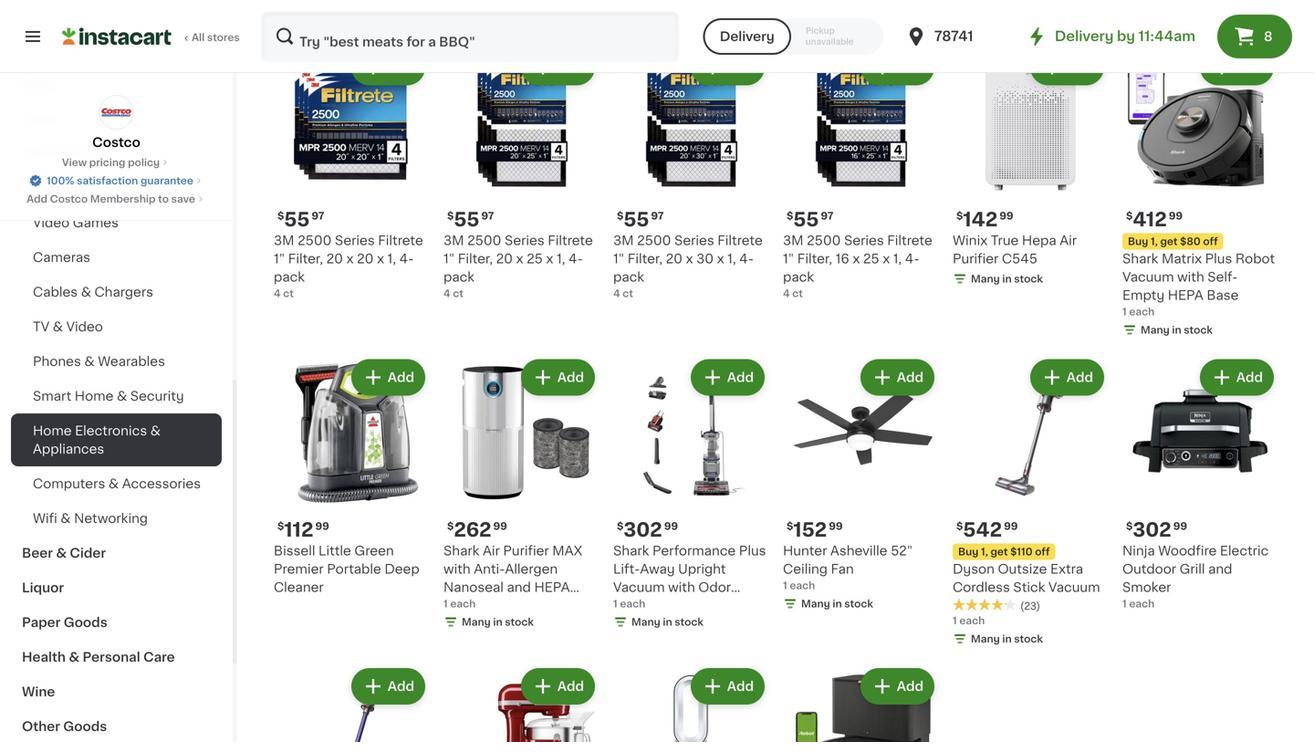 Task type: locate. For each thing, give the bounding box(es) containing it.
& for wearables
[[84, 355, 95, 368]]

302 for shark performance plus lift-away upright vacuum with odor neutralizer
[[624, 521, 663, 540]]

shark up empty
[[1123, 252, 1159, 265]]

0 horizontal spatial plus
[[739, 545, 767, 557]]

1 vertical spatial get
[[991, 547, 1009, 557]]

shark performance plus lift-away upright vacuum with odor neutralizer
[[614, 545, 767, 612]]

ct
[[283, 289, 294, 299], [453, 289, 464, 299], [623, 289, 634, 299], [793, 289, 804, 299]]

0 horizontal spatial costco
[[50, 194, 88, 204]]

3 3m from the left
[[614, 234, 634, 247]]

each
[[1130, 307, 1155, 317], [790, 581, 816, 591], [451, 599, 476, 609], [620, 599, 646, 609], [1130, 599, 1155, 609], [960, 616, 986, 626]]

0 horizontal spatial 1 each
[[444, 599, 476, 609]]

4 4 from the left
[[784, 289, 790, 299]]

4-
[[400, 252, 414, 265], [569, 252, 583, 265], [740, 252, 754, 265], [906, 252, 920, 265]]

55 up 3m 2500 series filtrete 1" filter, 20 x 25 x 1, 4- pack 4 ct
[[454, 210, 480, 229]]

home electronics & appliances
[[33, 425, 161, 456]]

8 x from the left
[[883, 252, 891, 265]]

1 pack from the left
[[274, 271, 305, 284]]

computers & accessories
[[33, 478, 201, 490]]

series inside 3m 2500 series filtrete 1" filter, 20 x 25 x 1, 4- pack 4 ct
[[505, 234, 545, 247]]

electric
[[1221, 545, 1270, 557]]

& right phones
[[84, 355, 95, 368]]

& right cables
[[81, 286, 91, 299]]

add button for dyson outsize extra cordless stick vacuum
[[1033, 361, 1103, 394]]

&
[[81, 286, 91, 299], [53, 321, 63, 333], [84, 355, 95, 368], [117, 390, 127, 403], [150, 425, 161, 437], [109, 478, 119, 490], [61, 512, 71, 525], [56, 547, 67, 560], [69, 651, 79, 664]]

product group
[[274, 45, 429, 301], [444, 45, 599, 301], [614, 45, 769, 301], [784, 45, 939, 301], [953, 45, 1109, 290], [1123, 45, 1278, 341], [274, 356, 429, 597], [444, 356, 599, 633], [614, 356, 769, 633], [784, 356, 939, 615], [953, 356, 1109, 650], [1123, 356, 1278, 611], [274, 665, 429, 742], [444, 665, 599, 742], [614, 665, 769, 742], [784, 665, 939, 742]]

0 horizontal spatial many in stock button
[[274, 0, 429, 31]]

2 97 from the left
[[482, 211, 494, 221]]

product group containing 542
[[953, 356, 1109, 650]]

2 302 from the left
[[1134, 521, 1172, 540]]

4 series from the left
[[845, 234, 885, 247]]

1 horizontal spatial with
[[669, 581, 696, 594]]

series inside 3m 2500 series filtrete 1" filter, 16 x 25 x 1, 4- pack 4 ct
[[845, 234, 885, 247]]

20 inside 3m 2500 series filtrete 1" filter, 20 x 30 x 1, 4- pack 4 ct
[[666, 252, 683, 265]]

ct inside 3m 2500 series filtrete 1" filter, 16 x 25 x 1, 4- pack 4 ct
[[793, 289, 804, 299]]

buy for 412
[[1129, 237, 1149, 247]]

97 up '3m 2500 series filtrete 1" filter, 20 x 20 x 1, 4- pack 4 ct'
[[312, 211, 324, 221]]

& right health
[[69, 651, 79, 664]]

1 horizontal spatial and
[[1209, 563, 1233, 576]]

99 inside $ 152 99
[[829, 521, 843, 531]]

filter, for 3m 2500 series filtrete 1" filter, 20 x 30 x 1, 4- pack
[[628, 252, 663, 265]]

add for dyson outsize extra cordless stick vacuum
[[1067, 371, 1094, 384]]

hepa down "allergen"
[[535, 581, 570, 594]]

& for networking
[[61, 512, 71, 525]]

air right "hepa"
[[1060, 234, 1078, 247]]

shark inside shark performance plus lift-away upright vacuum with odor neutralizer
[[614, 545, 650, 557]]

4 inside '3m 2500 series filtrete 1" filter, 20 x 20 x 1, 4- pack 4 ct'
[[274, 289, 281, 299]]

video down audio
[[33, 216, 70, 229]]

$ up 3m 2500 series filtrete 1" filter, 20 x 30 x 1, 4- pack 4 ct
[[617, 211, 624, 221]]

2 3m from the left
[[444, 234, 464, 247]]

each down lift-
[[620, 599, 646, 609]]

1, for 3m 2500 series filtrete 1" filter, 20 x 25 x 1, 4- pack
[[557, 252, 566, 265]]

2 $ 55 97 from the left
[[447, 210, 494, 229]]

add button for ninja woodfire electric outdoor grill and smoker
[[1202, 361, 1273, 394]]

4- inside '3m 2500 series filtrete 1" filter, 20 x 20 x 1, 4- pack 4 ct'
[[400, 252, 414, 265]]

0 horizontal spatial off
[[1036, 547, 1051, 557]]

filtrete for 3m 2500 series filtrete 1" filter, 20 x 25 x 1, 4- pack
[[548, 234, 593, 247]]

with inside shark performance plus lift-away upright vacuum with odor neutralizer
[[669, 581, 696, 594]]

1 vertical spatial buy
[[959, 547, 979, 557]]

$ up bissell
[[278, 521, 284, 531]]

plus inside shark matrix plus robot vacuum with self- empty hepa base 1 each
[[1206, 252, 1233, 265]]

each inside hunter asheville 52" ceiling fan 1 each
[[790, 581, 816, 591]]

2 pack from the left
[[444, 271, 475, 284]]

1 horizontal spatial off
[[1204, 237, 1219, 247]]

0 vertical spatial plus
[[1206, 252, 1233, 265]]

air up "anti-"
[[483, 545, 500, 557]]

97 up 3m 2500 series filtrete 1" filter, 16 x 25 x 1, 4- pack 4 ct
[[821, 211, 834, 221]]

wearables
[[98, 355, 165, 368]]

$ up dyson
[[957, 521, 964, 531]]

& right tv
[[53, 321, 63, 333]]

2 vertical spatial with
[[669, 581, 696, 594]]

security
[[130, 390, 184, 403]]

20 inside 3m 2500 series filtrete 1" filter, 20 x 25 x 1, 4- pack 4 ct
[[496, 252, 513, 265]]

outsize
[[999, 563, 1048, 576]]

1, inside 3m 2500 series filtrete 1" filter, 16 x 25 x 1, 4- pack 4 ct
[[894, 252, 902, 265]]

4 inside 3m 2500 series filtrete 1" filter, 20 x 30 x 1, 4- pack 4 ct
[[614, 289, 621, 299]]

1 horizontal spatial 1 each
[[614, 599, 646, 609]]

each inside shark matrix plus robot vacuum with self- empty hepa base 1 each
[[1130, 307, 1155, 317]]

3 series from the left
[[675, 234, 715, 247]]

$ 302 99 up the ninja
[[1127, 521, 1188, 540]]

4- inside 3m 2500 series filtrete 1" filter, 20 x 30 x 1, 4- pack 4 ct
[[740, 252, 754, 265]]

$ for shark performance plus lift-away upright vacuum with odor neutralizer
[[617, 521, 624, 531]]

1 goods from the top
[[64, 616, 107, 629]]

product group containing 412
[[1123, 45, 1278, 341]]

filter,
[[288, 252, 323, 265], [458, 252, 493, 265], [628, 252, 663, 265], [798, 252, 833, 265]]

1 4 from the left
[[274, 289, 281, 299]]

ct inside 3m 2500 series filtrete 1" filter, 20 x 25 x 1, 4- pack 4 ct
[[453, 289, 464, 299]]

1,
[[1151, 237, 1159, 247], [388, 252, 396, 265], [557, 252, 566, 265], [728, 252, 737, 265], [894, 252, 902, 265], [982, 547, 989, 557]]

0 horizontal spatial and
[[507, 581, 531, 594]]

1 horizontal spatial 25
[[864, 252, 880, 265]]

4 ct from the left
[[793, 289, 804, 299]]

55 up 3m 2500 series filtrete 1" filter, 16 x 25 x 1, 4- pack 4 ct
[[794, 210, 819, 229]]

1 vertical spatial purifier
[[503, 545, 549, 557]]

get
[[1161, 237, 1178, 247], [991, 547, 1009, 557]]

off right $80
[[1204, 237, 1219, 247]]

max
[[553, 545, 583, 557]]

3 filtrete from the left
[[718, 234, 763, 247]]

with up nanoseal
[[444, 563, 471, 576]]

with inside shark matrix plus robot vacuum with self- empty hepa base 1 each
[[1178, 271, 1205, 284]]

1 horizontal spatial 302
[[1134, 521, 1172, 540]]

vacuum inside shark performance plus lift-away upright vacuum with odor neutralizer
[[614, 581, 665, 594]]

55 up 3m 2500 series filtrete 1" filter, 20 x 30 x 1, 4- pack 4 ct
[[624, 210, 650, 229]]

4- for 3m 2500 series filtrete 1" filter, 16 x 25 x 1, 4- pack
[[906, 252, 920, 265]]

1 vertical spatial video
[[66, 321, 103, 333]]

wine link
[[11, 675, 222, 710]]

4- inside 3m 2500 series filtrete 1" filter, 20 x 25 x 1, 4- pack 4 ct
[[569, 252, 583, 265]]

2 filter, from the left
[[458, 252, 493, 265]]

pack inside 3m 2500 series filtrete 1" filter, 20 x 25 x 1, 4- pack 4 ct
[[444, 271, 475, 284]]

$ 542 99
[[957, 521, 1019, 540]]

cables & chargers
[[33, 286, 153, 299]]

4- inside 3m 2500 series filtrete 1" filter, 16 x 25 x 1, 4- pack 4 ct
[[906, 252, 920, 265]]

0 vertical spatial purifier
[[953, 252, 999, 265]]

smoker
[[1123, 581, 1172, 594]]

1 vertical spatial hepa
[[535, 581, 570, 594]]

add for winix true hepa air purifier c545
[[1067, 61, 1094, 74]]

in
[[1003, 11, 1012, 21], [324, 15, 333, 25], [1003, 274, 1012, 284], [1173, 325, 1182, 335], [833, 599, 842, 609], [493, 617, 503, 627], [663, 617, 673, 627], [1003, 634, 1012, 644]]

1 vertical spatial and
[[507, 581, 531, 594]]

0 vertical spatial goods
[[64, 616, 107, 629]]

1 vertical spatial electronics
[[75, 425, 147, 437]]

3 4- from the left
[[740, 252, 754, 265]]

0 vertical spatial and
[[1209, 563, 1233, 576]]

302 up the ninja
[[1134, 521, 1172, 540]]

25 inside 3m 2500 series filtrete 1" filter, 20 x 25 x 1, 4- pack 4 ct
[[527, 252, 543, 265]]

2 4 from the left
[[444, 289, 451, 299]]

video games
[[33, 216, 119, 229]]

0 vertical spatial buy
[[1129, 237, 1149, 247]]

ct inside 3m 2500 series filtrete 1" filter, 20 x 30 x 1, 4- pack 4 ct
[[623, 289, 634, 299]]

pack for 3m 2500 series filtrete 1" filter, 20 x 25 x 1, 4- pack
[[444, 271, 475, 284]]

1 55 from the left
[[284, 210, 310, 229]]

0 horizontal spatial hepa
[[535, 581, 570, 594]]

1 horizontal spatial buy
[[1129, 237, 1149, 247]]

purifier
[[953, 252, 999, 265], [503, 545, 549, 557]]

1 vertical spatial with
[[444, 563, 471, 576]]

3m
[[274, 234, 294, 247], [444, 234, 464, 247], [614, 234, 634, 247], [784, 234, 804, 247]]

& for chargers
[[81, 286, 91, 299]]

and right grill
[[1209, 563, 1233, 576]]

4 inside 3m 2500 series filtrete 1" filter, 16 x 25 x 1, 4- pack 4 ct
[[784, 289, 790, 299]]

& inside "link"
[[84, 355, 95, 368]]

$ 302 99 for shark performance plus lift-away upright vacuum with odor neutralizer
[[617, 521, 678, 540]]

buy
[[1129, 237, 1149, 247], [959, 547, 979, 557]]

1 1" from the left
[[274, 252, 285, 265]]

away
[[640, 563, 675, 576]]

4 filtrete from the left
[[888, 234, 933, 247]]

$ up '3m 2500 series filtrete 1" filter, 20 x 20 x 1, 4- pack 4 ct'
[[278, 211, 284, 221]]

get left $80
[[1161, 237, 1178, 247]]

1 25 from the left
[[527, 252, 543, 265]]

purifier up "allergen"
[[503, 545, 549, 557]]

$ 55 97 up 3m 2500 series filtrete 1" filter, 20 x 30 x 1, 4- pack 4 ct
[[617, 210, 664, 229]]

3 4 from the left
[[614, 289, 621, 299]]

3 filter, from the left
[[628, 252, 663, 265]]

4 55 from the left
[[794, 210, 819, 229]]

1 horizontal spatial home
[[75, 390, 114, 403]]

2 1" from the left
[[444, 252, 455, 265]]

buy down 412
[[1129, 237, 1149, 247]]

1, for 3m 2500 series filtrete 1" filter, 16 x 25 x 1, 4- pack
[[894, 252, 902, 265]]

0 horizontal spatial home
[[33, 425, 72, 437]]

99 up true
[[1000, 211, 1014, 221]]

0 horizontal spatial 302
[[624, 521, 663, 540]]

0 horizontal spatial buy
[[959, 547, 979, 557]]

video down cables & chargers
[[66, 321, 103, 333]]

buy up dyson
[[959, 547, 979, 557]]

1 ct from the left
[[283, 289, 294, 299]]

1 series from the left
[[335, 234, 375, 247]]

smart
[[33, 390, 71, 403]]

upright
[[679, 563, 726, 576]]

anti-
[[474, 563, 505, 576]]

filter, inside 3m 2500 series filtrete 1" filter, 20 x 25 x 1, 4- pack 4 ct
[[458, 252, 493, 265]]

1 filtrete from the left
[[378, 234, 423, 247]]

4 filter, from the left
[[798, 252, 833, 265]]

$ 302 99 up away
[[617, 521, 678, 540]]

all
[[192, 32, 205, 42]]

plus up self-
[[1206, 252, 1233, 265]]

$ for 3m 2500 series filtrete 1" filter, 20 x 30 x 1, 4- pack
[[617, 211, 624, 221]]

$ up winix
[[957, 211, 964, 221]]

2 55 from the left
[[454, 210, 480, 229]]

and down "allergen"
[[507, 581, 531, 594]]

1 $ 302 99 from the left
[[617, 521, 678, 540]]

3 20 from the left
[[496, 252, 513, 265]]

plus inside shark performance plus lift-away upright vacuum with odor neutralizer
[[739, 545, 767, 557]]

3 pack from the left
[[614, 271, 645, 284]]

2 horizontal spatial with
[[1178, 271, 1205, 284]]

filter, for 3m 2500 series filtrete 1" filter, 16 x 25 x 1, 4- pack
[[798, 252, 833, 265]]

2 series from the left
[[505, 234, 545, 247]]

302 up away
[[624, 521, 663, 540]]

1 $ 55 97 from the left
[[278, 210, 324, 229]]

1" inside '3m 2500 series filtrete 1" filter, 20 x 20 x 1, 4- pack 4 ct'
[[274, 252, 285, 265]]

0 vertical spatial hepa
[[1169, 289, 1204, 302]]

filter, for 3m 2500 series filtrete 1" filter, 20 x 20 x 1, 4- pack
[[288, 252, 323, 265]]

Search field
[[263, 13, 678, 60]]

& down phones & wearables "link"
[[117, 390, 127, 403]]

0 horizontal spatial 25
[[527, 252, 543, 265]]

costco up view pricing policy link
[[92, 136, 140, 149]]

$ 55 97
[[278, 210, 324, 229], [447, 210, 494, 229], [617, 210, 664, 229], [787, 210, 834, 229]]

1 97 from the left
[[312, 211, 324, 221]]

series inside 3m 2500 series filtrete 1" filter, 20 x 30 x 1, 4- pack 4 ct
[[675, 234, 715, 247]]

4 inside 3m 2500 series filtrete 1" filter, 20 x 25 x 1, 4- pack 4 ct
[[444, 289, 451, 299]]

1 horizontal spatial costco
[[92, 136, 140, 149]]

3m inside '3m 2500 series filtrete 1" filter, 20 x 20 x 1, 4- pack 4 ct'
[[274, 234, 294, 247]]

filtrete inside '3m 2500 series filtrete 1" filter, 20 x 20 x 1, 4- pack 4 ct'
[[378, 234, 423, 247]]

0 horizontal spatial get
[[991, 547, 1009, 557]]

1 x from the left
[[347, 252, 354, 265]]

add for shark matrix plus robot vacuum with self- empty hepa base
[[1237, 61, 1264, 74]]

purifier down winix
[[953, 252, 999, 265]]

20 for 3m 2500 series filtrete 1" filter, 20 x 25 x 1, 4- pack
[[496, 252, 513, 265]]

0 horizontal spatial purifier
[[503, 545, 549, 557]]

4 3m from the left
[[784, 234, 804, 247]]

vacuum up neutralizer
[[614, 581, 665, 594]]

3m inside 3m 2500 series filtrete 1" filter, 20 x 25 x 1, 4- pack 4 ct
[[444, 234, 464, 247]]

filtrete inside 3m 2500 series filtrete 1" filter, 20 x 30 x 1, 4- pack 4 ct
[[718, 234, 763, 247]]

delivery inside 'button'
[[720, 30, 775, 43]]

1 vertical spatial costco
[[50, 194, 88, 204]]

$ for shark air purifier max with anti-allergen nanoseal and hepa technology
[[447, 521, 454, 531]]

4 4- from the left
[[906, 252, 920, 265]]

3 $ 55 97 from the left
[[617, 210, 664, 229]]

many in stock
[[972, 11, 1044, 21], [292, 15, 364, 25], [972, 274, 1044, 284], [1141, 325, 1213, 335], [802, 599, 874, 609], [462, 617, 534, 627], [632, 617, 704, 627], [972, 634, 1044, 644]]

hepa inside shark air purifier max with anti-allergen nanoseal and hepa technology
[[535, 581, 570, 594]]

plus left hunter
[[739, 545, 767, 557]]

542
[[964, 521, 1003, 540]]

product group containing 152
[[784, 356, 939, 615]]

4- for 3m 2500 series filtrete 1" filter, 20 x 25 x 1, 4- pack
[[569, 252, 583, 265]]

1 each down lift-
[[614, 599, 646, 609]]

add for 3m 2500 series filtrete 1" filter, 16 x 25 x 1, 4- pack
[[897, 61, 924, 74]]

purifier inside winix true hepa air purifier c545
[[953, 252, 999, 265]]

filtrete for 3m 2500 series filtrete 1" filter, 16 x 25 x 1, 4- pack
[[888, 234, 933, 247]]

1 horizontal spatial get
[[1161, 237, 1178, 247]]

99 inside $ 262 99
[[494, 521, 508, 531]]

electronics down "smart home & security"
[[75, 425, 147, 437]]

1 each for 302
[[614, 599, 646, 609]]

1 vertical spatial air
[[483, 545, 500, 557]]

c545
[[1003, 252, 1038, 265]]

3 ct from the left
[[623, 289, 634, 299]]

4 pack from the left
[[784, 271, 815, 284]]

100% satisfaction guarantee
[[47, 176, 193, 186]]

55 up '3m 2500 series filtrete 1" filter, 20 x 20 x 1, 4- pack 4 ct'
[[284, 210, 310, 229]]

pack inside 3m 2500 series filtrete 1" filter, 16 x 25 x 1, 4- pack 4 ct
[[784, 271, 815, 284]]

1 down ceiling
[[784, 581, 788, 591]]

1 down lift-
[[614, 599, 618, 609]]

99 for bissell little green premier portable deep cleaner
[[316, 521, 329, 531]]

0 horizontal spatial with
[[444, 563, 471, 576]]

100% satisfaction guarantee button
[[28, 170, 204, 188]]

$ up 3m 2500 series filtrete 1" filter, 16 x 25 x 1, 4- pack 4 ct
[[787, 211, 794, 221]]

vacuum down extra
[[1049, 581, 1101, 594]]

1 horizontal spatial $ 302 99
[[1127, 521, 1188, 540]]

2 ct from the left
[[453, 289, 464, 299]]

1 inside shark matrix plus robot vacuum with self- empty hepa base 1 each
[[1123, 307, 1127, 317]]

2 horizontal spatial vacuum
[[1123, 271, 1175, 284]]

add button for bissell little green premier portable deep cleaner
[[353, 361, 424, 394]]

1 horizontal spatial hepa
[[1169, 289, 1204, 302]]

shark inside shark matrix plus robot vacuum with self- empty hepa base 1 each
[[1123, 252, 1159, 265]]

home down phones & wearables
[[75, 390, 114, 403]]

costco logo image
[[99, 95, 134, 130]]

4 2500 from the left
[[807, 234, 841, 247]]

1 inside hunter asheville 52" ceiling fan 1 each
[[784, 581, 788, 591]]

neutralizer
[[614, 599, 683, 612]]

20 for 3m 2500 series filtrete 1" filter, 20 x 30 x 1, 4- pack
[[666, 252, 683, 265]]

4 for 3m 2500 series filtrete 1" filter, 20 x 20 x 1, 4- pack
[[274, 289, 281, 299]]

1 horizontal spatial purifier
[[953, 252, 999, 265]]

4 for 3m 2500 series filtrete 1" filter, 20 x 25 x 1, 4- pack
[[444, 289, 451, 299]]

99 up performance
[[665, 521, 678, 531]]

hunter
[[784, 545, 828, 557]]

$ 142 99
[[957, 210, 1014, 229]]

99 inside the $ 142 99
[[1000, 211, 1014, 221]]

& for cider
[[56, 547, 67, 560]]

$ 112 99
[[278, 521, 329, 540]]

$ 55 97 up 3m 2500 series filtrete 1" filter, 16 x 25 x 1, 4- pack 4 ct
[[787, 210, 834, 229]]

0 horizontal spatial $ 302 99
[[617, 521, 678, 540]]

many
[[972, 11, 1001, 21], [292, 15, 321, 25], [972, 274, 1001, 284], [1141, 325, 1170, 335], [802, 599, 831, 609], [462, 617, 491, 627], [632, 617, 661, 627], [972, 634, 1001, 644]]

each down empty
[[1130, 307, 1155, 317]]

1" inside 3m 2500 series filtrete 1" filter, 20 x 30 x 1, 4- pack 4 ct
[[614, 252, 625, 265]]

$ inside $ 542 99
[[957, 521, 964, 531]]

1 vertical spatial goods
[[63, 720, 107, 733]]

1 down nanoseal
[[444, 599, 448, 609]]

cameras
[[33, 251, 90, 264]]

$ up buy 1, get $80 off
[[1127, 211, 1134, 221]]

chargers
[[95, 286, 153, 299]]

99 for shark air purifier max with anti-allergen nanoseal and hepa technology
[[494, 521, 508, 531]]

78741 button
[[906, 11, 1015, 62]]

filter, inside '3m 2500 series filtrete 1" filter, 20 x 20 x 1, 4- pack 4 ct'
[[288, 252, 323, 265]]

2 horizontal spatial shark
[[1123, 252, 1159, 265]]

goods up health & personal care
[[64, 616, 107, 629]]

1" for 3m 2500 series filtrete 1" filter, 20 x 30 x 1, 4- pack
[[614, 252, 625, 265]]

and
[[1209, 563, 1233, 576], [507, 581, 531, 594]]

3 55 from the left
[[624, 210, 650, 229]]

2500 inside '3m 2500 series filtrete 1" filter, 20 x 20 x 1, 4- pack 4 ct'
[[298, 234, 332, 247]]

99 right 262
[[494, 521, 508, 531]]

99 up 'buy 1, get $110 off'
[[1005, 521, 1019, 531]]

ninja woodfire electric outdoor grill and smoker 1 each
[[1123, 545, 1270, 609]]

product group containing 142
[[953, 45, 1109, 290]]

home up appliances at the bottom left of the page
[[33, 425, 72, 437]]

filtrete inside 3m 2500 series filtrete 1" filter, 16 x 25 x 1, 4- pack 4 ct
[[888, 234, 933, 247]]

shark down 262
[[444, 545, 480, 557]]

78741
[[935, 30, 974, 43]]

1 vertical spatial plus
[[739, 545, 767, 557]]

costco down 100%
[[50, 194, 88, 204]]

shark up lift-
[[614, 545, 650, 557]]

liquor
[[22, 582, 64, 594]]

goods right other
[[63, 720, 107, 733]]

$ for 3m 2500 series filtrete 1" filter, 20 x 20 x 1, 4- pack
[[278, 211, 284, 221]]

2 x from the left
[[377, 252, 384, 265]]

4 for 3m 2500 series filtrete 1" filter, 20 x 30 x 1, 4- pack
[[614, 289, 621, 299]]

3 2500 from the left
[[637, 234, 672, 247]]

99
[[1000, 211, 1014, 221], [1170, 211, 1184, 221], [316, 521, 329, 531], [494, 521, 508, 531], [665, 521, 678, 531], [829, 521, 843, 531], [1005, 521, 1019, 531], [1174, 521, 1188, 531]]

1 4- from the left
[[400, 252, 414, 265]]

1 vertical spatial off
[[1036, 547, 1051, 557]]

each down ceiling
[[790, 581, 816, 591]]

allergen
[[505, 563, 558, 576]]

& down security at the bottom left
[[150, 425, 161, 437]]

0 vertical spatial off
[[1204, 237, 1219, 247]]

with
[[1178, 271, 1205, 284], [444, 563, 471, 576], [669, 581, 696, 594]]

1 down smoker
[[1123, 599, 1127, 609]]

and inside shark air purifier max with anti-allergen nanoseal and hepa technology
[[507, 581, 531, 594]]

$ 55 97 for 3m 2500 series filtrete 1" filter, 16 x 25 x 1, 4- pack
[[787, 210, 834, 229]]

$ for winix true hepa air purifier c545
[[957, 211, 964, 221]]

0 vertical spatial get
[[1161, 237, 1178, 247]]

filtrete inside 3m 2500 series filtrete 1" filter, 20 x 25 x 1, 4- pack 4 ct
[[548, 234, 593, 247]]

25 for 20
[[527, 252, 543, 265]]

filter, inside 3m 2500 series filtrete 1" filter, 16 x 25 x 1, 4- pack 4 ct
[[798, 252, 833, 265]]

412
[[1134, 210, 1168, 229]]

air inside winix true hepa air purifier c545
[[1060, 234, 1078, 247]]

portable
[[327, 563, 381, 576]]

series for 3m 2500 series filtrete 1" filter, 20 x 20 x 1, 4- pack
[[335, 234, 375, 247]]

pack inside '3m 2500 series filtrete 1" filter, 20 x 20 x 1, 4- pack 4 ct'
[[274, 271, 305, 284]]

& right the beer
[[56, 547, 67, 560]]

bissell little green premier portable deep cleaner
[[274, 545, 420, 594]]

add for ninja woodfire electric outdoor grill and smoker
[[1237, 371, 1264, 384]]

odor
[[699, 581, 732, 594]]

add button for 3m 2500 series filtrete 1" filter, 16 x 25 x 1, 4- pack
[[863, 51, 933, 84]]

99 for ninja woodfire electric outdoor grill and smoker
[[1174, 521, 1188, 531]]

3m inside 3m 2500 series filtrete 1" filter, 20 x 30 x 1, 4- pack 4 ct
[[614, 234, 634, 247]]

with down upright on the right bottom
[[669, 581, 696, 594]]

3 97 from the left
[[651, 211, 664, 221]]

99 right 152 on the bottom
[[829, 521, 843, 531]]

$ inside $ 112 99
[[278, 521, 284, 531]]

2 4- from the left
[[569, 252, 583, 265]]

$ 55 97 for 3m 2500 series filtrete 1" filter, 20 x 30 x 1, 4- pack
[[617, 210, 664, 229]]

$ inside $ 152 99
[[787, 521, 794, 531]]

extra
[[1051, 563, 1084, 576]]

0 horizontal spatial delivery
[[720, 30, 775, 43]]

ct for 3m 2500 series filtrete 1" filter, 20 x 30 x 1, 4- pack
[[623, 289, 634, 299]]

$
[[278, 211, 284, 221], [447, 211, 454, 221], [617, 211, 624, 221], [787, 211, 794, 221], [957, 211, 964, 221], [1127, 211, 1134, 221], [278, 521, 284, 531], [447, 521, 454, 531], [617, 521, 624, 531], [787, 521, 794, 531], [957, 521, 964, 531], [1127, 521, 1134, 531]]

2 many in stock button from the left
[[953, 0, 1109, 27]]

hepa down matrix
[[1169, 289, 1204, 302]]

4 97 from the left
[[821, 211, 834, 221]]

1 302 from the left
[[624, 521, 663, 540]]

25 inside 3m 2500 series filtrete 1" filter, 16 x 25 x 1, 4- pack 4 ct
[[864, 252, 880, 265]]

2 goods from the top
[[63, 720, 107, 733]]

& right wifi
[[61, 512, 71, 525]]

self-
[[1208, 271, 1239, 284]]

99 inside $ 112 99
[[316, 521, 329, 531]]

4 20 from the left
[[666, 252, 683, 265]]

& for video
[[53, 321, 63, 333]]

1 horizontal spatial many in stock button
[[953, 0, 1109, 27]]

None search field
[[261, 11, 680, 62]]

filter, inside 3m 2500 series filtrete 1" filter, 20 x 30 x 1, 4- pack 4 ct
[[628, 252, 663, 265]]

each down cordless
[[960, 616, 986, 626]]

20 for 3m 2500 series filtrete 1" filter, 20 x 20 x 1, 4- pack
[[327, 252, 343, 265]]

1 horizontal spatial shark
[[614, 545, 650, 557]]

55 for 3m 2500 series filtrete 1" filter, 20 x 30 x 1, 4- pack
[[624, 210, 650, 229]]

1 down empty
[[1123, 307, 1127, 317]]

0 horizontal spatial shark
[[444, 545, 480, 557]]

97 up 3m 2500 series filtrete 1" filter, 20 x 30 x 1, 4- pack 4 ct
[[651, 211, 664, 221]]

technology
[[444, 599, 519, 612]]

stick
[[1014, 581, 1046, 594]]

0 vertical spatial electronics
[[22, 147, 97, 160]]

1 filter, from the left
[[288, 252, 323, 265]]

ceiling
[[784, 563, 828, 576]]

$ 55 97 for 3m 2500 series filtrete 1" filter, 20 x 25 x 1, 4- pack
[[447, 210, 494, 229]]

2500 inside 3m 2500 series filtrete 1" filter, 20 x 25 x 1, 4- pack 4 ct
[[468, 234, 502, 247]]

4 $ 55 97 from the left
[[787, 210, 834, 229]]

16
[[836, 252, 850, 265]]

3m for 3m 2500 series filtrete 1" filter, 16 x 25 x 1, 4- pack
[[784, 234, 804, 247]]

99 up buy 1, get $80 off
[[1170, 211, 1184, 221]]

1 horizontal spatial plus
[[1206, 252, 1233, 265]]

4- for 3m 2500 series filtrete 1" filter, 20 x 20 x 1, 4- pack
[[400, 252, 414, 265]]

99 up woodfire
[[1174, 521, 1188, 531]]

1" inside 3m 2500 series filtrete 1" filter, 20 x 25 x 1, 4- pack 4 ct
[[444, 252, 455, 265]]

$ up the ninja
[[1127, 521, 1134, 531]]

get for 412
[[1161, 237, 1178, 247]]

many in stock button
[[274, 0, 429, 31], [953, 0, 1109, 27]]

1 each down nanoseal
[[444, 599, 476, 609]]

$ up hunter
[[787, 521, 794, 531]]

3m inside 3m 2500 series filtrete 1" filter, 16 x 25 x 1, 4- pack 4 ct
[[784, 234, 804, 247]]

cameras link
[[11, 240, 222, 275]]

$ up lift-
[[617, 521, 624, 531]]

plus for matrix
[[1206, 252, 1233, 265]]

2 2500 from the left
[[468, 234, 502, 247]]

1 horizontal spatial delivery
[[1056, 30, 1114, 43]]

2500 for 3m 2500 series filtrete 1" filter, 20 x 25 x 1, 4- pack
[[468, 234, 502, 247]]

series for 3m 2500 series filtrete 1" filter, 20 x 30 x 1, 4- pack
[[675, 234, 715, 247]]

1, inside 3m 2500 series filtrete 1" filter, 20 x 25 x 1, 4- pack 4 ct
[[557, 252, 566, 265]]

1 20 from the left
[[327, 252, 343, 265]]

vacuum
[[1123, 271, 1175, 284], [614, 581, 665, 594], [1049, 581, 1101, 594]]

view pricing policy
[[62, 158, 160, 168]]

series for 3m 2500 series filtrete 1" filter, 16 x 25 x 1, 4- pack
[[845, 234, 885, 247]]

1 horizontal spatial air
[[1060, 234, 1078, 247]]

premier
[[274, 563, 324, 576]]

0 horizontal spatial air
[[483, 545, 500, 557]]

electronics inside electronics link
[[22, 147, 97, 160]]

$ up 3m 2500 series filtrete 1" filter, 20 x 25 x 1, 4- pack 4 ct
[[447, 211, 454, 221]]

2 20 from the left
[[357, 252, 374, 265]]

ct inside '3m 2500 series filtrete 1" filter, 20 x 20 x 1, 4- pack 4 ct'
[[283, 289, 294, 299]]

home inside 'home electronics & appliances'
[[33, 425, 72, 437]]

pack inside 3m 2500 series filtrete 1" filter, 20 x 30 x 1, 4- pack 4 ct
[[614, 271, 645, 284]]

2 $ 302 99 from the left
[[1127, 521, 1188, 540]]

stores
[[207, 32, 240, 42]]

instacart logo image
[[62, 26, 172, 47]]

costco link
[[92, 95, 140, 152]]

99 right 112
[[316, 521, 329, 531]]

1 2500 from the left
[[298, 234, 332, 247]]

0 horizontal spatial vacuum
[[614, 581, 665, 594]]

& for accessories
[[109, 478, 119, 490]]

112
[[284, 521, 314, 540]]

off right $110
[[1036, 547, 1051, 557]]

vacuum up empty
[[1123, 271, 1175, 284]]

1, for 3m 2500 series filtrete 1" filter, 20 x 30 x 1, 4- pack
[[728, 252, 737, 265]]

$ inside $ 262 99
[[447, 521, 454, 531]]

0 vertical spatial air
[[1060, 234, 1078, 247]]

1, inside '3m 2500 series filtrete 1" filter, 20 x 20 x 1, 4- pack 4 ct'
[[388, 252, 396, 265]]

each down smoker
[[1130, 599, 1155, 609]]

2 filtrete from the left
[[548, 234, 593, 247]]

1 horizontal spatial vacuum
[[1049, 581, 1101, 594]]

$ 55 97 up '3m 2500 series filtrete 1" filter, 20 x 20 x 1, 4- pack 4 ct'
[[278, 210, 324, 229]]

electronics up 100%
[[22, 147, 97, 160]]

25 for 16
[[864, 252, 880, 265]]

goods for paper goods
[[64, 616, 107, 629]]

1 3m from the left
[[274, 234, 294, 247]]

1" inside 3m 2500 series filtrete 1" filter, 16 x 25 x 1, 4- pack 4 ct
[[784, 252, 795, 265]]

with down matrix
[[1178, 271, 1205, 284]]

$ 55 97 up 3m 2500 series filtrete 1" filter, 20 x 25 x 1, 4- pack 4 ct
[[447, 210, 494, 229]]

4 1" from the left
[[784, 252, 795, 265]]

hepa
[[1169, 289, 1204, 302], [535, 581, 570, 594]]

1" for 3m 2500 series filtrete 1" filter, 16 x 25 x 1, 4- pack
[[784, 252, 795, 265]]

3 1" from the left
[[614, 252, 625, 265]]

1, inside 3m 2500 series filtrete 1" filter, 20 x 30 x 1, 4- pack 4 ct
[[728, 252, 737, 265]]

get left $110
[[991, 547, 1009, 557]]

plus for performance
[[739, 545, 767, 557]]

save
[[171, 194, 195, 204]]

series inside '3m 2500 series filtrete 1" filter, 20 x 20 x 1, 4- pack 4 ct'
[[335, 234, 375, 247]]

shark inside shark air purifier max with anti-allergen nanoseal and hepa technology
[[444, 545, 480, 557]]

8
[[1265, 30, 1273, 43]]

2500 inside 3m 2500 series filtrete 1" filter, 16 x 25 x 1, 4- pack 4 ct
[[807, 234, 841, 247]]

phones & wearables link
[[11, 344, 222, 379]]

& up "networking"
[[109, 478, 119, 490]]

$ 302 99
[[617, 521, 678, 540], [1127, 521, 1188, 540]]

1 vertical spatial home
[[33, 425, 72, 437]]

2500 inside 3m 2500 series filtrete 1" filter, 20 x 30 x 1, 4- pack 4 ct
[[637, 234, 672, 247]]

other
[[22, 720, 60, 733]]

1 each down cordless
[[953, 616, 986, 626]]

$ up nanoseal
[[447, 521, 454, 531]]

$ 152 99
[[787, 521, 843, 540]]

2 25 from the left
[[864, 252, 880, 265]]

$ inside the $ 142 99
[[957, 211, 964, 221]]

0 vertical spatial with
[[1178, 271, 1205, 284]]

97 up 3m 2500 series filtrete 1" filter, 20 x 25 x 1, 4- pack 4 ct
[[482, 211, 494, 221]]

add
[[388, 61, 415, 74], [558, 61, 584, 74], [728, 61, 754, 74], [897, 61, 924, 74], [1067, 61, 1094, 74], [1237, 61, 1264, 74], [27, 194, 48, 204], [388, 371, 415, 384], [558, 371, 584, 384], [728, 371, 754, 384], [897, 371, 924, 384], [1067, 371, 1094, 384], [1237, 371, 1264, 384], [388, 680, 415, 693], [558, 680, 584, 693], [728, 680, 754, 693], [897, 680, 924, 693]]



Task type: describe. For each thing, give the bounding box(es) containing it.
97 for 3m 2500 series filtrete 1" filter, 20 x 20 x 1, 4- pack
[[312, 211, 324, 221]]

tv & video link
[[11, 310, 222, 344]]

delivery for delivery by 11:44am
[[1056, 30, 1114, 43]]

wifi & networking link
[[11, 501, 222, 536]]

all stores
[[192, 32, 240, 42]]

filtrete for 3m 2500 series filtrete 1" filter, 20 x 30 x 1, 4- pack
[[718, 234, 763, 247]]

get for 542
[[991, 547, 1009, 557]]

beer & cider
[[22, 547, 106, 560]]

cordless
[[953, 581, 1011, 594]]

add for shark air purifier max with anti-allergen nanoseal and hepa technology
[[558, 371, 584, 384]]

and inside ninja woodfire electric outdoor grill and smoker 1 each
[[1209, 563, 1233, 576]]

asheville
[[831, 545, 888, 557]]

97 for 3m 2500 series filtrete 1" filter, 16 x 25 x 1, 4- pack
[[821, 211, 834, 221]]

shark for 302
[[614, 545, 650, 557]]

(23)
[[1021, 601, 1041, 611]]

5 x from the left
[[686, 252, 694, 265]]

7 x from the left
[[853, 252, 861, 265]]

2500 for 3m 2500 series filtrete 1" filter, 20 x 20 x 1, 4- pack
[[298, 234, 332, 247]]

shark for 262
[[444, 545, 480, 557]]

accessories
[[122, 478, 201, 490]]

hepa inside shark matrix plus robot vacuum with self- empty hepa base 1 each
[[1169, 289, 1204, 302]]

add button for 3m 2500 series filtrete 1" filter, 20 x 25 x 1, 4- pack
[[523, 51, 594, 84]]

$ 55 97 for 3m 2500 series filtrete 1" filter, 20 x 20 x 1, 4- pack
[[278, 210, 324, 229]]

buy 1, get $80 off
[[1129, 237, 1219, 247]]

add for 3m 2500 series filtrete 1" filter, 20 x 30 x 1, 4- pack
[[728, 61, 754, 74]]

add for hunter asheville 52" ceiling fan
[[897, 371, 924, 384]]

55 for 3m 2500 series filtrete 1" filter, 20 x 25 x 1, 4- pack
[[454, 210, 480, 229]]

health & personal care link
[[11, 640, 222, 675]]

delivery by 11:44am link
[[1026, 26, 1196, 47]]

$ 262 99
[[447, 521, 508, 540]]

99 for winix true hepa air purifier c545
[[1000, 211, 1014, 221]]

outdoor
[[1123, 563, 1177, 576]]

add button for shark performance plus lift-away upright vacuum with odor neutralizer
[[693, 361, 763, 394]]

ninja
[[1123, 545, 1156, 557]]

each down nanoseal
[[451, 599, 476, 609]]

other goods
[[22, 720, 107, 733]]

1 down cordless
[[953, 616, 958, 626]]

3 x from the left
[[516, 252, 524, 265]]

8 button
[[1218, 15, 1293, 58]]

audio link
[[11, 171, 222, 205]]

cider
[[70, 547, 106, 560]]

1" for 3m 2500 series filtrete 1" filter, 20 x 25 x 1, 4- pack
[[444, 252, 455, 265]]

goods for other goods
[[63, 720, 107, 733]]

costco inside add costco membership to save link
[[50, 194, 88, 204]]

vacuum inside shark matrix plus robot vacuum with self- empty hepa base 1 each
[[1123, 271, 1175, 284]]

product group containing 112
[[274, 356, 429, 597]]

& inside 'home electronics & appliances'
[[150, 425, 161, 437]]

home electronics & appliances link
[[11, 414, 222, 467]]

add button for 3m 2500 series filtrete 1" filter, 20 x 30 x 1, 4- pack
[[693, 51, 763, 84]]

2500 for 3m 2500 series filtrete 1" filter, 20 x 30 x 1, 4- pack
[[637, 234, 672, 247]]

$ for hunter asheville 52" ceiling fan
[[787, 521, 794, 531]]

55 for 3m 2500 series filtrete 1" filter, 16 x 25 x 1, 4- pack
[[794, 210, 819, 229]]

delivery by 11:44am
[[1056, 30, 1196, 43]]

buy for 542
[[959, 547, 979, 557]]

care
[[143, 651, 175, 664]]

3m 2500 series filtrete 1" filter, 20 x 30 x 1, 4- pack 4 ct
[[614, 234, 763, 299]]

add button for hunter asheville 52" ceiling fan
[[863, 361, 933, 394]]

cables
[[33, 286, 78, 299]]

1 many in stock button from the left
[[274, 0, 429, 31]]

policy
[[128, 158, 160, 168]]

add for 3m 2500 series filtrete 1" filter, 20 x 25 x 1, 4- pack
[[558, 61, 584, 74]]

filter, for 3m 2500 series filtrete 1" filter, 20 x 25 x 1, 4- pack
[[458, 252, 493, 265]]

3m 2500 series filtrete 1" filter, 16 x 25 x 1, 4- pack 4 ct
[[784, 234, 933, 299]]

ct for 3m 2500 series filtrete 1" filter, 20 x 25 x 1, 4- pack
[[453, 289, 464, 299]]

$ for 3m 2500 series filtrete 1" filter, 20 x 25 x 1, 4- pack
[[447, 211, 454, 221]]

ct for 3m 2500 series filtrete 1" filter, 20 x 20 x 1, 4- pack
[[283, 289, 294, 299]]

0 vertical spatial home
[[75, 390, 114, 403]]

$ 412 99
[[1127, 210, 1184, 229]]

true
[[991, 234, 1019, 247]]

view pricing policy link
[[62, 155, 171, 170]]

1" for 3m 2500 series filtrete 1" filter, 20 x 20 x 1, 4- pack
[[274, 252, 285, 265]]

99 inside $ 412 99
[[1170, 211, 1184, 221]]

0 vertical spatial video
[[33, 216, 70, 229]]

shark air purifier max with anti-allergen nanoseal and hepa technology
[[444, 545, 583, 612]]

$ for bissell little green premier portable deep cleaner
[[278, 521, 284, 531]]

2 horizontal spatial 1 each
[[953, 616, 986, 626]]

baby
[[22, 78, 56, 90]]

3m for 3m 2500 series filtrete 1" filter, 20 x 30 x 1, 4- pack
[[614, 234, 634, 247]]

deep
[[385, 563, 420, 576]]

video games link
[[11, 205, 222, 240]]

series for 3m 2500 series filtrete 1" filter, 20 x 25 x 1, 4- pack
[[505, 234, 545, 247]]

robot
[[1236, 252, 1276, 265]]

$ for 3m 2500 series filtrete 1" filter, 16 x 25 x 1, 4- pack
[[787, 211, 794, 221]]

phones
[[33, 355, 81, 368]]

guarantee
[[141, 176, 193, 186]]

ct for 3m 2500 series filtrete 1" filter, 16 x 25 x 1, 4- pack
[[793, 289, 804, 299]]

$ inside $ 412 99
[[1127, 211, 1134, 221]]

all stores link
[[62, 11, 241, 62]]

purifier inside shark air purifier max with anti-allergen nanoseal and hepa technology
[[503, 545, 549, 557]]

11:44am
[[1139, 30, 1196, 43]]

woodfire
[[1159, 545, 1218, 557]]

55 for 3m 2500 series filtrete 1" filter, 20 x 20 x 1, 4- pack
[[284, 210, 310, 229]]

add for shark performance plus lift-away upright vacuum with odor neutralizer
[[728, 371, 754, 384]]

pack for 3m 2500 series filtrete 1" filter, 20 x 30 x 1, 4- pack
[[614, 271, 645, 284]]

health & personal care
[[22, 651, 175, 664]]

4 for 3m 2500 series filtrete 1" filter, 16 x 25 x 1, 4- pack
[[784, 289, 790, 299]]

30
[[697, 252, 714, 265]]

3m for 3m 2500 series filtrete 1" filter, 20 x 25 x 1, 4- pack
[[444, 234, 464, 247]]

air inside shark air purifier max with anti-allergen nanoseal and hepa technology
[[483, 545, 500, 557]]

little
[[319, 545, 351, 557]]

$ for ninja woodfire electric outdoor grill and smoker
[[1127, 521, 1134, 531]]

satisfaction
[[77, 176, 138, 186]]

membership
[[90, 194, 156, 204]]

winix true hepa air purifier c545
[[953, 234, 1078, 265]]

dyson
[[953, 563, 995, 576]]

tv & video
[[33, 321, 103, 333]]

to
[[158, 194, 169, 204]]

each inside ninja woodfire electric outdoor grill and smoker 1 each
[[1130, 599, 1155, 609]]

4 x from the left
[[546, 252, 554, 265]]

liquor link
[[11, 571, 222, 605]]

product group containing 262
[[444, 356, 599, 633]]

by
[[1118, 30, 1136, 43]]

beer & cider link
[[11, 536, 222, 571]]

1, for 3m 2500 series filtrete 1" filter, 20 x 20 x 1, 4- pack
[[388, 252, 396, 265]]

electronics inside 'home electronics & appliances'
[[75, 425, 147, 437]]

99 for hunter asheville 52" ceiling fan
[[829, 521, 843, 531]]

100%
[[47, 176, 74, 186]]

$ 302 99 for ninja woodfire electric outdoor grill and smoker
[[1127, 521, 1188, 540]]

with inside shark air purifier max with anti-allergen nanoseal and hepa technology
[[444, 563, 471, 576]]

paper goods
[[22, 616, 107, 629]]

add for bissell little green premier portable deep cleaner
[[388, 371, 415, 384]]

add button for winix true hepa air purifier c545
[[1033, 51, 1103, 84]]

152
[[794, 521, 828, 540]]

paper goods link
[[11, 605, 222, 640]]

green
[[355, 545, 394, 557]]

phones & wearables
[[33, 355, 165, 368]]

health
[[22, 651, 66, 664]]

pack for 3m 2500 series filtrete 1" filter, 20 x 20 x 1, 4- pack
[[274, 271, 305, 284]]

buy 1, get $110 off
[[959, 547, 1051, 557]]

& for personal
[[69, 651, 79, 664]]

6 x from the left
[[717, 252, 725, 265]]

2500 for 3m 2500 series filtrete 1" filter, 16 x 25 x 1, 4- pack
[[807, 234, 841, 247]]

142
[[964, 210, 998, 229]]

hunter asheville 52" ceiling fan 1 each
[[784, 545, 913, 591]]

performance
[[653, 545, 736, 557]]

vacuum inside dyson outsize extra cordless stick vacuum
[[1049, 581, 1101, 594]]

off for 412
[[1204, 237, 1219, 247]]

add button for shark air purifier max with anti-allergen nanoseal and hepa technology
[[523, 361, 594, 394]]

shark matrix plus robot vacuum with self- empty hepa base 1 each
[[1123, 252, 1276, 317]]

add button for shark matrix plus robot vacuum with self- empty hepa base
[[1202, 51, 1273, 84]]

add costco membership to save link
[[27, 192, 206, 206]]

add button for 3m 2500 series filtrete 1" filter, 20 x 20 x 1, 4- pack
[[353, 51, 424, 84]]

grill
[[1180, 563, 1206, 576]]

dyson outsize extra cordless stick vacuum
[[953, 563, 1101, 594]]

0 vertical spatial costco
[[92, 136, 140, 149]]

wine
[[22, 686, 55, 699]]

1 inside ninja woodfire electric outdoor grill and smoker 1 each
[[1123, 599, 1127, 609]]

filtrete for 3m 2500 series filtrete 1" filter, 20 x 20 x 1, 4- pack
[[378, 234, 423, 247]]

97 for 3m 2500 series filtrete 1" filter, 20 x 25 x 1, 4- pack
[[482, 211, 494, 221]]

262
[[454, 521, 492, 540]]

computers & accessories link
[[11, 467, 222, 501]]

baby link
[[11, 67, 222, 101]]

delivery button
[[704, 18, 792, 55]]

view
[[62, 158, 87, 168]]

other goods link
[[11, 710, 222, 742]]

pack for 3m 2500 series filtrete 1" filter, 16 x 25 x 1, 4- pack
[[784, 271, 815, 284]]

delivery for delivery
[[720, 30, 775, 43]]

service type group
[[704, 18, 884, 55]]

99 inside $ 542 99
[[1005, 521, 1019, 531]]

52"
[[891, 545, 913, 557]]



Task type: vqa. For each thing, say whether or not it's contained in the screenshot.


